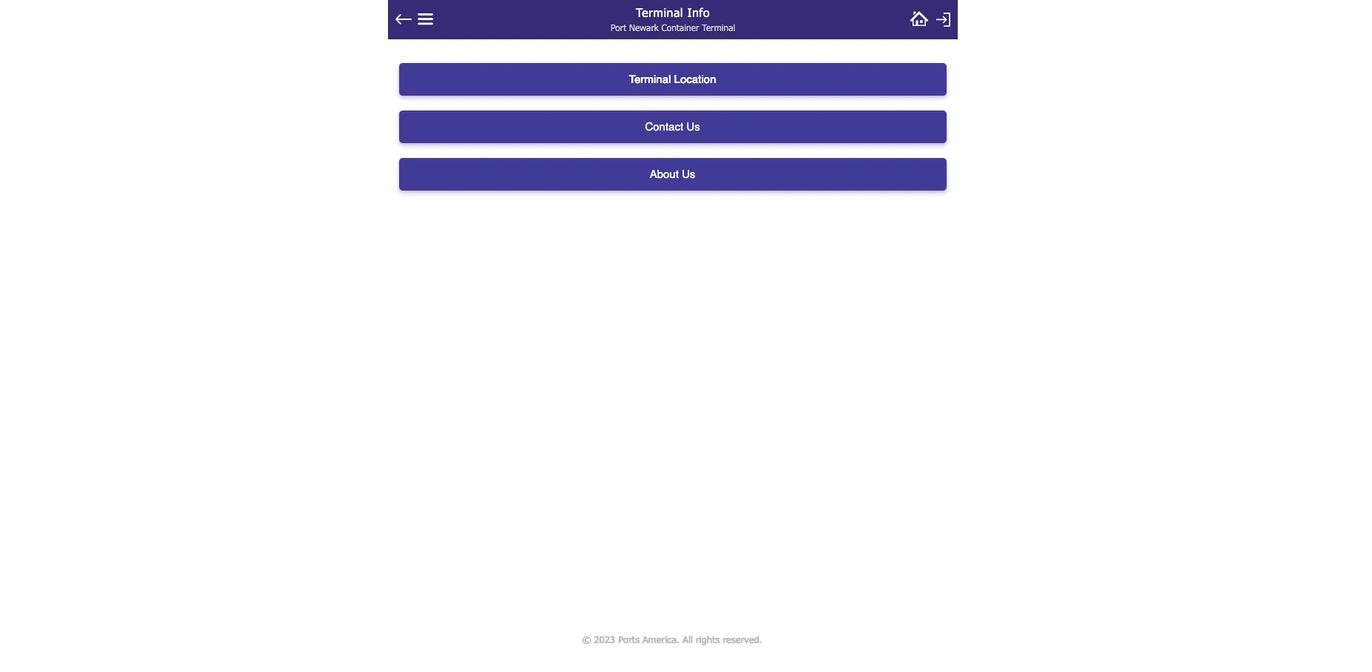 Task type: locate. For each thing, give the bounding box(es) containing it.
port
[[611, 22, 626, 33]]

© 2023 ports america. all rights reserved.
[[583, 634, 763, 645]]

© 2023 ports america. all rights reserved. footer
[[383, 630, 963, 650]]

terminal info port newark container terminal
[[611, 5, 735, 33]]

america.
[[643, 634, 680, 645]]

ports
[[619, 634, 640, 645]]

0 vertical spatial terminal
[[636, 5, 683, 19]]

None button
[[399, 63, 947, 96], [399, 111, 947, 143], [399, 158, 947, 191], [399, 63, 947, 96], [399, 111, 947, 143], [399, 158, 947, 191]]

rights
[[697, 634, 721, 645]]

terminal up newark
[[636, 5, 683, 19]]

all
[[683, 634, 694, 645]]

terminal info banner
[[388, 0, 958, 39]]

©
[[583, 634, 592, 645]]

terminal down info
[[702, 22, 735, 33]]

container
[[661, 22, 699, 33]]

1 horizontal spatial terminal
[[702, 22, 735, 33]]

info
[[687, 5, 710, 19]]

terminal
[[636, 5, 683, 19], [702, 22, 735, 33]]

1 vertical spatial terminal
[[702, 22, 735, 33]]



Task type: describe. For each thing, give the bounding box(es) containing it.
newark
[[629, 22, 659, 33]]

terminal info heading
[[559, 0, 787, 23]]

2023
[[595, 634, 616, 645]]

0 horizontal spatial terminal
[[636, 5, 683, 19]]

reserved.
[[724, 634, 763, 645]]



Task type: vqa. For each thing, say whether or not it's contained in the screenshot.
right Terminal
yes



